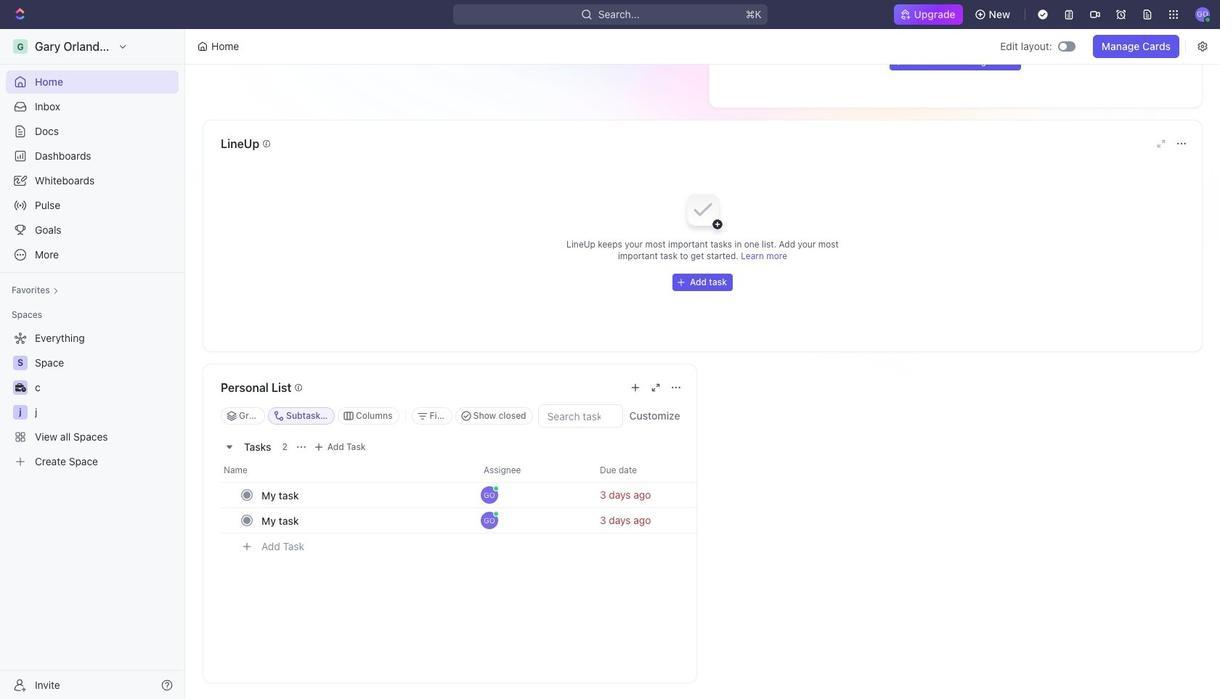 Task type: locate. For each thing, give the bounding box(es) containing it.
tree
[[6, 327, 179, 474]]

j, , element
[[13, 405, 28, 420]]

business time image
[[15, 383, 26, 392]]



Task type: vqa. For each thing, say whether or not it's contained in the screenshot.
Jacob Simon's Workspace, , element
no



Task type: describe. For each thing, give the bounding box(es) containing it.
Search tasks... text field
[[539, 405, 622, 427]]

gary orlando's workspace, , element
[[13, 39, 28, 54]]

tree inside sidebar navigation
[[6, 327, 179, 474]]

space, , element
[[13, 356, 28, 370]]

sidebar navigation
[[0, 29, 188, 699]]



